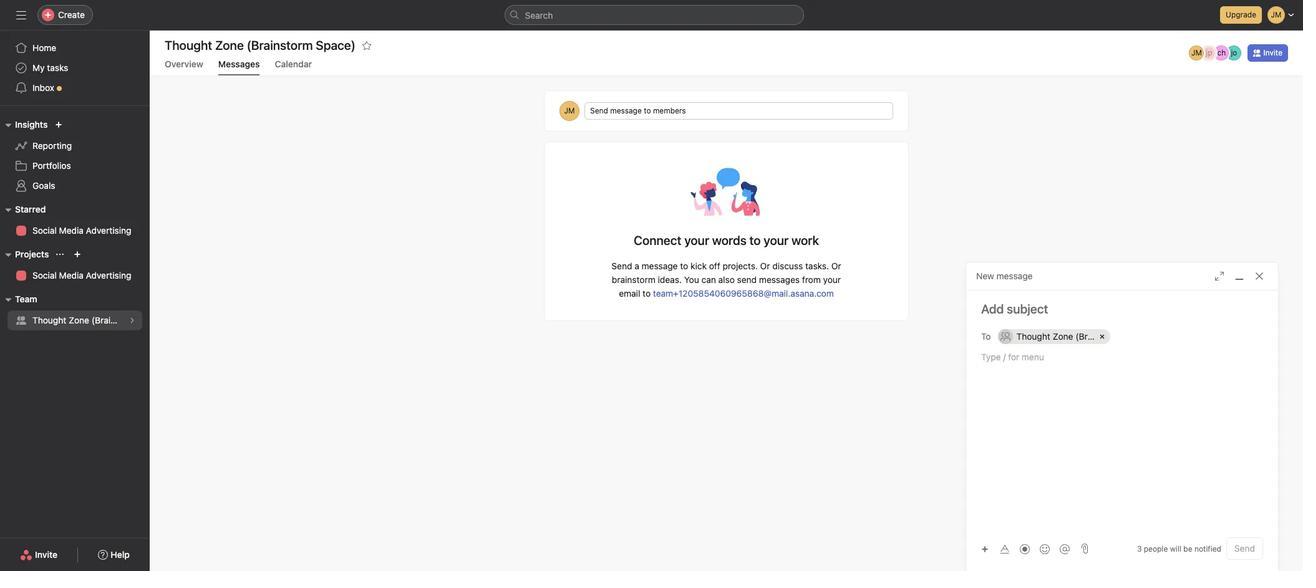 Task type: describe. For each thing, give the bounding box(es) containing it.
goals link
[[7, 176, 142, 196]]

3 people will be notified
[[1138, 544, 1222, 554]]

new project or portfolio image
[[74, 251, 81, 258]]

send message to members
[[590, 106, 686, 115]]

close image
[[1255, 271, 1265, 281]]

social for starred
[[32, 225, 57, 236]]

social media advertising for starred
[[32, 225, 131, 236]]

dialog containing new message
[[967, 263, 1279, 572]]

invite for the leftmost invite button
[[35, 550, 58, 560]]

zone for thought zone (brainstorm space) cell
[[1053, 331, 1074, 342]]

send button
[[1227, 538, 1264, 560]]

space) for thought zone (brainstorm space) cell
[[1126, 331, 1154, 342]]

help
[[111, 550, 130, 560]]

space) for thought zone (brainstorm space) link
[[141, 315, 170, 326]]

thought for thought zone (brainstorm space) cell
[[1017, 331, 1051, 342]]

insights button
[[0, 117, 48, 132]]

1 horizontal spatial zone
[[215, 38, 244, 52]]

messages
[[218, 59, 260, 69]]

global element
[[0, 31, 150, 105]]

home
[[32, 42, 56, 53]]

0 vertical spatial your
[[685, 233, 710, 248]]

starred
[[15, 204, 46, 215]]

record a video image
[[1020, 544, 1030, 554]]

thought zone (brainstorm space) cell
[[999, 329, 1154, 344]]

thought zone (brainstorm space)
[[165, 38, 356, 52]]

send
[[737, 275, 757, 285]]

projects button
[[0, 247, 49, 262]]

social media advertising for projects
[[32, 270, 131, 281]]

advertising for starred
[[86, 225, 131, 236]]

to right email
[[643, 288, 651, 299]]

new image
[[55, 121, 63, 129]]

ideas.
[[658, 275, 682, 285]]

my
[[32, 62, 45, 73]]

overview
[[165, 59, 203, 69]]

message inside button
[[610, 106, 642, 115]]

0 vertical spatial thought
[[165, 38, 212, 52]]

0 vertical spatial jm
[[1192, 48, 1202, 57]]

also
[[719, 275, 735, 285]]

help button
[[90, 544, 138, 567]]

tasks
[[47, 62, 68, 73]]

projects
[[15, 249, 49, 260]]

reporting
[[32, 140, 72, 151]]

email
[[619, 288, 640, 299]]

notified
[[1195, 544, 1222, 554]]

media for projects
[[59, 270, 84, 281]]

off
[[709, 261, 721, 271]]

formatting image
[[1000, 544, 1010, 554]]

thought for thought zone (brainstorm space) link
[[32, 315, 66, 326]]

expand popout to full screen image
[[1215, 271, 1225, 281]]

create button
[[37, 5, 93, 25]]

thought zone (brainstorm space) link
[[7, 311, 170, 331]]

team button
[[0, 292, 37, 307]]

thought zone (brainstorm space) row
[[999, 329, 1261, 348]]

portfolios
[[32, 160, 71, 171]]

thought zone (brainstorm space) for thought zone (brainstorm space) link
[[32, 315, 170, 326]]

media for starred
[[59, 225, 84, 236]]

emoji image
[[1040, 544, 1050, 554]]

starred element
[[0, 198, 150, 243]]

send message to members button
[[585, 102, 894, 120]]

send for message
[[590, 106, 608, 115]]

jo
[[1231, 48, 1238, 57]]

words
[[713, 233, 747, 248]]

0 horizontal spatial invite button
[[12, 544, 66, 567]]



Task type: locate. For each thing, give the bounding box(es) containing it.
1 media from the top
[[59, 225, 84, 236]]

people
[[1144, 544, 1168, 554]]

inbox
[[32, 82, 54, 93]]

your work
[[764, 233, 819, 248]]

thought zone (brainstorm space) down projects element
[[32, 315, 170, 326]]

0 vertical spatial space)
[[141, 315, 170, 326]]

send for a
[[612, 261, 632, 271]]

2 vertical spatial send
[[1235, 544, 1256, 554]]

social
[[32, 225, 57, 236], [32, 270, 57, 281]]

my tasks link
[[7, 58, 142, 78]]

social media advertising link inside the starred element
[[7, 221, 142, 241]]

message left members
[[610, 106, 642, 115]]

from
[[802, 275, 821, 285]]

messages link
[[218, 59, 260, 76]]

3
[[1138, 544, 1142, 554]]

0 horizontal spatial your
[[685, 233, 710, 248]]

message inside send a message to kick off projects. or discuss tasks. or brainstorm ideas. you can also send messages from your email to
[[642, 261, 678, 271]]

you
[[684, 275, 699, 285]]

thought up overview
[[165, 38, 212, 52]]

Search tasks, projects, and more text field
[[505, 5, 804, 25]]

to
[[644, 106, 651, 115], [750, 233, 761, 248], [680, 261, 688, 271], [643, 288, 651, 299]]

1 vertical spatial invite
[[35, 550, 58, 560]]

Add subject text field
[[967, 301, 1279, 318]]

toolbar
[[977, 540, 1076, 558]]

social media advertising link for starred
[[7, 221, 142, 241]]

(brainstorm space)
[[247, 38, 356, 52]]

advertising inside projects element
[[86, 270, 131, 281]]

projects.
[[723, 261, 758, 271]]

your inside send a message to kick off projects. or discuss tasks. or brainstorm ideas. you can also send messages from your email to
[[823, 275, 841, 285]]

thought right the to
[[1017, 331, 1051, 342]]

advertising inside the starred element
[[86, 225, 131, 236]]

a
[[635, 261, 640, 271]]

send inside dialog
[[1235, 544, 1256, 554]]

to inside button
[[644, 106, 651, 115]]

to left "kick"
[[680, 261, 688, 271]]

new message
[[977, 271, 1033, 281]]

1 social media advertising link from the top
[[7, 221, 142, 241]]

advertising for projects
[[86, 270, 131, 281]]

0 horizontal spatial jm
[[564, 106, 575, 115]]

calendar link
[[275, 59, 312, 76]]

to right words in the top of the page
[[750, 233, 761, 248]]

0 vertical spatial invite
[[1264, 48, 1283, 57]]

1 social media advertising from the top
[[32, 225, 131, 236]]

zone
[[215, 38, 244, 52], [69, 315, 89, 326], [1053, 331, 1074, 342]]

invite for the topmost invite button
[[1264, 48, 1283, 57]]

at mention image
[[1060, 544, 1070, 554]]

projects element
[[0, 243, 150, 288]]

1 horizontal spatial thought zone (brainstorm space)
[[1017, 331, 1154, 342]]

thought
[[165, 38, 212, 52], [32, 315, 66, 326], [1017, 331, 1051, 342]]

portfolios link
[[7, 156, 142, 176]]

(brainstorm
[[92, 315, 139, 326], [1076, 331, 1123, 342]]

0 vertical spatial send
[[590, 106, 608, 115]]

0 vertical spatial invite button
[[1248, 44, 1289, 62]]

0 horizontal spatial thought zone (brainstorm space)
[[32, 315, 170, 326]]

1 advertising from the top
[[86, 225, 131, 236]]

inbox link
[[7, 78, 142, 98]]

social inside the starred element
[[32, 225, 57, 236]]

0 vertical spatial zone
[[215, 38, 244, 52]]

tasks.
[[806, 261, 829, 271]]

send a message to kick off projects. or discuss tasks. or brainstorm ideas. you can also send messages from your email to
[[612, 261, 842, 299]]

thought zone (brainstorm space) inside teams element
[[32, 315, 170, 326]]

send inside send a message to kick off projects. or discuss tasks. or brainstorm ideas. you can also send messages from your email to
[[612, 261, 632, 271]]

ch
[[1218, 48, 1226, 57]]

1 horizontal spatial invite button
[[1248, 44, 1289, 62]]

1 vertical spatial send
[[612, 261, 632, 271]]

thought down team
[[32, 315, 66, 326]]

advertising up teams element
[[86, 270, 131, 281]]

hide sidebar image
[[16, 10, 26, 20]]

or up messages
[[761, 261, 770, 271]]

social media advertising link
[[7, 221, 142, 241], [7, 266, 142, 286]]

insights
[[15, 119, 48, 130]]

2 vertical spatial zone
[[1053, 331, 1074, 342]]

create
[[58, 9, 85, 20]]

your
[[685, 233, 710, 248], [823, 275, 841, 285]]

(brainstorm for thought zone (brainstorm space) cell
[[1076, 331, 1123, 342]]

or
[[761, 261, 770, 271], [832, 261, 842, 271]]

2 horizontal spatial thought
[[1017, 331, 1051, 342]]

thought inside thought zone (brainstorm space) link
[[32, 315, 66, 326]]

1 vertical spatial (brainstorm
[[1076, 331, 1123, 342]]

message
[[610, 106, 642, 115], [642, 261, 678, 271]]

1 horizontal spatial your
[[823, 275, 841, 285]]

social down the 'projects'
[[32, 270, 57, 281]]

zone for thought zone (brainstorm space) link
[[69, 315, 89, 326]]

teams element
[[0, 288, 170, 333]]

space) down add subject text field
[[1126, 331, 1154, 342]]

social media advertising link inside projects element
[[7, 266, 142, 286]]

discuss
[[773, 261, 803, 271]]

1 vertical spatial thought
[[32, 315, 66, 326]]

1 horizontal spatial or
[[832, 261, 842, 271]]

0 vertical spatial media
[[59, 225, 84, 236]]

your down tasks.
[[823, 275, 841, 285]]

invite
[[1264, 48, 1283, 57], [35, 550, 58, 560]]

upgrade button
[[1221, 6, 1262, 24]]

1 vertical spatial social media advertising link
[[7, 266, 142, 286]]

will
[[1170, 544, 1182, 554]]

jm
[[1192, 48, 1202, 57], [564, 106, 575, 115]]

1 horizontal spatial send
[[612, 261, 632, 271]]

0 horizontal spatial zone
[[69, 315, 89, 326]]

messages
[[759, 275, 800, 285]]

1 vertical spatial space)
[[1126, 331, 1154, 342]]

0 horizontal spatial space)
[[141, 315, 170, 326]]

thought inside thought zone (brainstorm space) cell
[[1017, 331, 1051, 342]]

social media advertising inside projects element
[[32, 270, 131, 281]]

team
[[15, 294, 37, 305]]

team+1205854060965868@mail.asana.com
[[653, 288, 834, 299]]

2 or from the left
[[832, 261, 842, 271]]

be
[[1184, 544, 1193, 554]]

(brainstorm for thought zone (brainstorm space) link
[[92, 315, 139, 326]]

2 media from the top
[[59, 270, 84, 281]]

space) right see details, thought zone (brainstorm space) icon at left
[[141, 315, 170, 326]]

your up "kick"
[[685, 233, 710, 248]]

space)
[[141, 315, 170, 326], [1126, 331, 1154, 342]]

kick
[[691, 261, 707, 271]]

2 horizontal spatial zone
[[1053, 331, 1074, 342]]

calendar
[[275, 59, 312, 69]]

see details, thought zone (brainstorm space) image
[[129, 317, 136, 325]]

reporting link
[[7, 136, 142, 156]]

2 advertising from the top
[[86, 270, 131, 281]]

media inside projects element
[[59, 270, 84, 281]]

0 horizontal spatial send
[[590, 106, 608, 115]]

1 vertical spatial media
[[59, 270, 84, 281]]

0 horizontal spatial invite
[[35, 550, 58, 560]]

media inside the starred element
[[59, 225, 84, 236]]

connect your words to your work
[[634, 233, 819, 248]]

minimize image
[[1235, 271, 1245, 281]]

1 horizontal spatial space)
[[1126, 331, 1154, 342]]

0 vertical spatial social media advertising
[[32, 225, 131, 236]]

2 horizontal spatial send
[[1235, 544, 1256, 554]]

social media advertising inside the starred element
[[32, 225, 131, 236]]

1 horizontal spatial invite
[[1264, 48, 1283, 57]]

message up the ideas. at top
[[642, 261, 678, 271]]

1 horizontal spatial (brainstorm
[[1076, 331, 1123, 342]]

advertising
[[86, 225, 131, 236], [86, 270, 131, 281]]

team+1205854060965868@mail.asana.com link
[[653, 288, 834, 299]]

dialog
[[967, 263, 1279, 572]]

social inside projects element
[[32, 270, 57, 281]]

insert an object image
[[982, 546, 989, 553]]

1 horizontal spatial thought
[[165, 38, 212, 52]]

space) inside teams element
[[141, 315, 170, 326]]

thought zone (brainstorm space) inside cell
[[1017, 331, 1154, 342]]

toolbar inside dialog
[[977, 540, 1076, 558]]

goals
[[32, 180, 55, 191]]

media down new project or portfolio icon
[[59, 270, 84, 281]]

1 vertical spatial social
[[32, 270, 57, 281]]

0 vertical spatial (brainstorm
[[92, 315, 139, 326]]

to left members
[[644, 106, 651, 115]]

advertising up projects element
[[86, 225, 131, 236]]

to
[[982, 331, 991, 342]]

1 or from the left
[[761, 261, 770, 271]]

media
[[59, 225, 84, 236], [59, 270, 84, 281]]

starred button
[[0, 202, 46, 217]]

members
[[653, 106, 686, 115]]

0 vertical spatial social
[[32, 225, 57, 236]]

1 vertical spatial your
[[823, 275, 841, 285]]

brainstorm
[[612, 275, 656, 285]]

1 vertical spatial social media advertising
[[32, 270, 131, 281]]

0 vertical spatial advertising
[[86, 225, 131, 236]]

space) inside cell
[[1126, 331, 1154, 342]]

add to starred image
[[362, 41, 372, 51]]

can
[[702, 275, 716, 285]]

social media advertising down new project or portfolio icon
[[32, 270, 131, 281]]

connect
[[634, 233, 682, 248]]

social media advertising link down new project or portfolio icon
[[7, 266, 142, 286]]

insights element
[[0, 114, 150, 198]]

2 social media advertising link from the top
[[7, 266, 142, 286]]

0 horizontal spatial thought
[[32, 315, 66, 326]]

thought zone (brainstorm space) for thought zone (brainstorm space) cell
[[1017, 331, 1154, 342]]

social media advertising
[[32, 225, 131, 236], [32, 270, 131, 281]]

social media advertising link up new project or portfolio icon
[[7, 221, 142, 241]]

send
[[590, 106, 608, 115], [612, 261, 632, 271], [1235, 544, 1256, 554]]

home link
[[7, 38, 142, 58]]

1 vertical spatial thought zone (brainstorm space)
[[1017, 331, 1154, 342]]

0 horizontal spatial or
[[761, 261, 770, 271]]

1 social from the top
[[32, 225, 57, 236]]

0 vertical spatial message
[[610, 106, 642, 115]]

1 vertical spatial jm
[[564, 106, 575, 115]]

thought zone (brainstorm space)
[[32, 315, 170, 326], [1017, 331, 1154, 342]]

social media advertising up new project or portfolio icon
[[32, 225, 131, 236]]

2 social media advertising from the top
[[32, 270, 131, 281]]

jp
[[1206, 48, 1213, 57]]

zone inside thought zone (brainstorm space) link
[[69, 315, 89, 326]]

1 vertical spatial advertising
[[86, 270, 131, 281]]

show options, current sort, top image
[[56, 251, 64, 258]]

2 social from the top
[[32, 270, 57, 281]]

1 vertical spatial message
[[642, 261, 678, 271]]

overview link
[[165, 59, 203, 76]]

0 horizontal spatial (brainstorm
[[92, 315, 139, 326]]

thought zone (brainstorm space) down add subject text field
[[1017, 331, 1154, 342]]

upgrade
[[1226, 10, 1257, 19]]

0 vertical spatial thought zone (brainstorm space)
[[32, 315, 170, 326]]

(brainstorm inside thought zone (brainstorm space) link
[[92, 315, 139, 326]]

2 vertical spatial thought
[[1017, 331, 1051, 342]]

invite button
[[1248, 44, 1289, 62], [12, 544, 66, 567]]

1 horizontal spatial jm
[[1192, 48, 1202, 57]]

media up new project or portfolio icon
[[59, 225, 84, 236]]

zone inside thought zone (brainstorm space) cell
[[1053, 331, 1074, 342]]

or right tasks.
[[832, 261, 842, 271]]

social for projects
[[32, 270, 57, 281]]

0 vertical spatial social media advertising link
[[7, 221, 142, 241]]

1 vertical spatial zone
[[69, 315, 89, 326]]

(brainstorm inside thought zone (brainstorm space) cell
[[1076, 331, 1123, 342]]

social down starred
[[32, 225, 57, 236]]

1 vertical spatial invite button
[[12, 544, 66, 567]]

social media advertising link for projects
[[7, 266, 142, 286]]

my tasks
[[32, 62, 68, 73]]



Task type: vqa. For each thing, say whether or not it's contained in the screenshot.
topmost how
no



